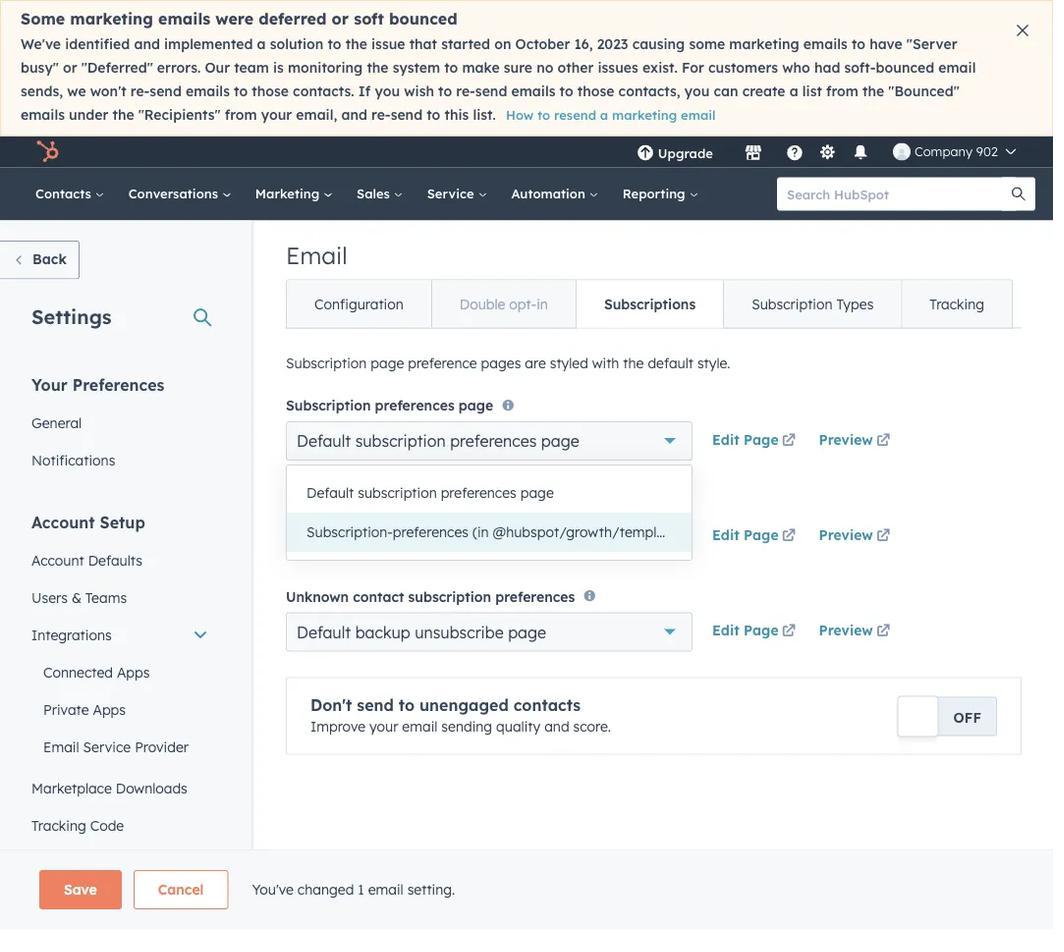 Task type: locate. For each thing, give the bounding box(es) containing it.
0 vertical spatial marketing
[[70, 9, 153, 29]]

2 account from the top
[[31, 551, 84, 569]]

1 vertical spatial &
[[83, 854, 93, 871]]

1 horizontal spatial your
[[370, 718, 399, 735]]

0 horizontal spatial and
[[134, 35, 160, 53]]

upgrade image
[[637, 145, 655, 163]]

"recipients"
[[138, 106, 221, 123]]

0 vertical spatial bounced
[[389, 9, 458, 29]]

integrations
[[31, 626, 112, 643]]

tracking inside tracking code link
[[31, 817, 86, 834]]

changed
[[298, 882, 354, 899]]

edit for default subscription confirmation page
[[713, 527, 740, 544]]

navigation
[[286, 280, 1014, 329]]

preview for default backup unsubscribe page
[[819, 622, 874, 640]]

page for default subscription preferences page
[[744, 431, 779, 448]]

0 horizontal spatial service
[[83, 738, 131, 755]]

defaults
[[88, 551, 142, 569]]

the down soft- at the top
[[863, 83, 885, 100]]

default for default subscription confirmation page
[[297, 527, 351, 547]]

0 horizontal spatial your
[[261, 106, 292, 123]]

1 preview link from the top
[[819, 430, 894, 453]]

company 902 button
[[882, 136, 1028, 168]]

3 page from the top
[[744, 622, 779, 640]]

link opens in a new window image for default backup unsubscribe page
[[783, 626, 796, 640]]

sure
[[504, 59, 533, 76]]

hubspot image
[[35, 140, 59, 164]]

or left soft at the top left of page
[[332, 9, 349, 29]]

you down the for
[[685, 83, 710, 100]]

marketplace
[[31, 780, 112, 797]]

0 horizontal spatial a
[[257, 35, 266, 53]]

2 horizontal spatial a
[[790, 83, 799, 100]]

preferences up "(in"
[[441, 485, 517, 502]]

1 vertical spatial from
[[225, 106, 257, 123]]

confirmation up "(in"
[[428, 493, 515, 510]]

re- right won't
[[131, 83, 150, 100]]

2 vertical spatial edit page
[[713, 622, 779, 640]]

to down team
[[234, 83, 248, 100]]

1 vertical spatial confirmation
[[450, 527, 546, 547]]

subscription for subscription page preference pages are styled with the default style.
[[286, 354, 367, 372]]

email left sending
[[402, 718, 438, 735]]

you've changed 1 email setting.
[[252, 882, 455, 899]]

account for account defaults
[[31, 551, 84, 569]]

preferences down 'subscription update confirmation page'
[[393, 524, 469, 541]]

list box
[[287, 466, 743, 560]]

we've
[[21, 35, 61, 53]]

confirmation for subscription
[[450, 527, 546, 547]]

bounced up the that
[[389, 9, 458, 29]]

service inside 'account setup' element
[[83, 738, 131, 755]]

edit page link
[[713, 430, 800, 453], [713, 525, 800, 549], [713, 621, 800, 645]]

default for default subscription preferences page
[[297, 431, 351, 451]]

your preferences element
[[20, 374, 220, 479]]

save button
[[39, 871, 122, 910]]

1 account from the top
[[31, 512, 95, 532]]

service down private apps "link"
[[83, 738, 131, 755]]

1 vertical spatial page
[[744, 527, 779, 544]]

(in
[[473, 524, 489, 541]]

2023
[[597, 35, 629, 53]]

1 edit from the top
[[713, 431, 740, 448]]

1 you from the left
[[375, 83, 400, 100]]

confirmation down default subscription preferences page button
[[450, 527, 546, 547]]

code
[[90, 817, 124, 834]]

2 vertical spatial marketing
[[612, 107, 678, 123]]

account setup
[[31, 512, 145, 532]]

edit for default backup unsubscribe page
[[713, 622, 740, 640]]

email inside the don't send to unengaged contacts improve your email sending quality and score.
[[402, 718, 438, 735]]

cancel
[[158, 882, 204, 899]]

0 horizontal spatial you
[[375, 83, 400, 100]]

1 vertical spatial service
[[83, 738, 131, 755]]

and down contacts
[[545, 718, 570, 735]]

1 horizontal spatial email
[[286, 240, 348, 270]]

default subscription preferences page down subscription preferences page
[[297, 431, 580, 451]]

your
[[261, 106, 292, 123], [370, 718, 399, 735]]

& up save
[[83, 854, 93, 871]]

& right users
[[72, 589, 82, 606]]

preferences up default subscription preferences page button
[[450, 431, 537, 451]]

2 vertical spatial edit page link
[[713, 621, 800, 645]]

2 edit page link from the top
[[713, 525, 800, 549]]

1 horizontal spatial and
[[342, 106, 368, 123]]

from down had
[[827, 83, 859, 100]]

a
[[257, 35, 266, 53], [790, 83, 799, 100], [600, 107, 609, 123]]

default down subscription preferences page
[[297, 431, 351, 451]]

page
[[744, 431, 779, 448], [744, 527, 779, 544], [744, 622, 779, 640]]

0 horizontal spatial email
[[43, 738, 79, 755]]

2 link opens in a new window image from the top
[[783, 626, 796, 640]]

settings image
[[819, 145, 837, 162]]

apps inside "link"
[[93, 701, 126, 718]]

0 vertical spatial edit
[[713, 431, 740, 448]]

style.
[[698, 354, 731, 372]]

service
[[427, 186, 478, 202], [83, 738, 131, 755]]

list
[[803, 83, 823, 100]]

0 vertical spatial edit page link
[[713, 430, 800, 453]]

edit page for default subscription preferences page
[[713, 431, 779, 448]]

16,
[[575, 35, 593, 53]]

marketplace downloads link
[[20, 770, 220, 807]]

subscription down 'update'
[[356, 527, 446, 547]]

or up we
[[63, 59, 77, 76]]

preferences down "preference"
[[375, 397, 455, 414]]

emails down no
[[512, 83, 556, 100]]

menu containing company 902
[[623, 136, 1030, 168]]

service link
[[416, 168, 500, 221]]

emails down sends,
[[21, 106, 65, 123]]

default inside default subscription preferences page popup button
[[297, 431, 351, 451]]

had
[[815, 59, 841, 76]]

0 vertical spatial your
[[261, 106, 292, 123]]

edit page for default subscription confirmation page
[[713, 527, 779, 544]]

sales
[[357, 186, 394, 202]]

email
[[286, 240, 348, 270], [43, 738, 79, 755]]

subscription inside default subscription preferences page popup button
[[356, 431, 446, 451]]

0 horizontal spatial tracking
[[31, 817, 86, 834]]

& for privacy
[[83, 854, 93, 871]]

default inside default subscription preferences page button
[[307, 485, 354, 502]]

1 vertical spatial preview link
[[819, 525, 894, 549]]

menu
[[623, 136, 1030, 168]]

link opens in a new window image
[[783, 434, 796, 448], [783, 626, 796, 640]]

preview for default subscription preferences page
[[819, 431, 874, 448]]

2 vertical spatial page
[[744, 622, 779, 640]]

default down unknown
[[297, 623, 351, 642]]

send down the errors.
[[150, 83, 182, 100]]

other
[[558, 59, 594, 76]]

2 preview from the top
[[819, 527, 874, 544]]

1 preview from the top
[[819, 431, 874, 448]]

2 vertical spatial preview
[[819, 622, 874, 640]]

0 vertical spatial &
[[72, 589, 82, 606]]

2 page from the top
[[744, 527, 779, 544]]

private apps
[[43, 701, 126, 718]]

1 vertical spatial email
[[43, 738, 79, 755]]

quality
[[497, 718, 541, 735]]

0 vertical spatial apps
[[117, 664, 150, 681]]

setting.
[[408, 882, 455, 899]]

unknown contact subscription preferences
[[286, 588, 575, 606]]

2 vertical spatial and
[[545, 718, 570, 735]]

0 horizontal spatial those
[[252, 83, 289, 100]]

0 horizontal spatial &
[[72, 589, 82, 606]]

to up "monitoring" in the top left of the page
[[328, 35, 342, 53]]

3 preview link from the top
[[819, 621, 894, 645]]

email down "server
[[939, 59, 977, 76]]

to up soft- at the top
[[852, 35, 866, 53]]

don't send to unengaged contacts improve your email sending quality and score.
[[311, 696, 612, 735]]

default
[[648, 354, 694, 372]]

you right if
[[375, 83, 400, 100]]

1 vertical spatial bounced
[[876, 59, 935, 76]]

1 link opens in a new window image from the top
[[783, 434, 796, 448]]

0 vertical spatial preview
[[819, 431, 874, 448]]

subscription up subscription- in the left of the page
[[358, 485, 437, 502]]

default subscription preferences page inside popup button
[[297, 431, 580, 451]]

subscription for subscription types
[[752, 295, 833, 313]]

1 page from the top
[[744, 431, 779, 448]]

subscription preferences page
[[286, 397, 494, 414]]

and up "deferred"
[[134, 35, 160, 53]]

subscription
[[356, 431, 446, 451], [358, 485, 437, 502], [356, 527, 446, 547], [408, 588, 492, 606]]

0 vertical spatial link opens in a new window image
[[783, 434, 796, 448]]

default inside default subscription confirmation page popup button
[[297, 527, 351, 547]]

reporting
[[623, 186, 690, 202]]

&
[[72, 589, 82, 606], [83, 854, 93, 871]]

0 vertical spatial tracking
[[930, 295, 985, 313]]

0 vertical spatial email
[[286, 240, 348, 270]]

default up subscription- in the left of the page
[[307, 485, 354, 502]]

send up improve
[[357, 696, 394, 715]]

a left list
[[790, 83, 799, 100]]

1 horizontal spatial those
[[578, 83, 615, 100]]

a right resend
[[600, 107, 609, 123]]

1 horizontal spatial &
[[83, 854, 93, 871]]

update
[[375, 493, 423, 510]]

default subscription preferences page inside button
[[307, 485, 554, 502]]

search button
[[1003, 177, 1036, 211]]

how to resend a marketing email link
[[506, 107, 716, 123]]

notifications
[[31, 451, 115, 468]]

connected apps
[[43, 664, 150, 681]]

to left unengaged
[[399, 696, 415, 715]]

connected
[[43, 664, 113, 681]]

default subscription preferences page up default subscription confirmation page
[[307, 485, 554, 502]]

2 preview link from the top
[[819, 525, 894, 549]]

0 vertical spatial page
[[744, 431, 779, 448]]

& inside "link"
[[83, 854, 93, 871]]

tracking inside tracking link
[[930, 295, 985, 313]]

solution
[[270, 35, 324, 53]]

unsubscribe
[[415, 623, 504, 642]]

contacts
[[35, 186, 95, 202]]

3 edit page link from the top
[[713, 621, 800, 645]]

emails up had
[[804, 35, 848, 53]]

0 horizontal spatial from
[[225, 106, 257, 123]]

contacts.
[[293, 83, 355, 100]]

have
[[870, 35, 903, 53]]

or inside we've identified and implemented a solution to the issue that started on october 16, 2023 causing some marketing emails to have "server busy" or "deferred" errors. our team is monitoring the system to make sure no other issues exist. for customers who had soft-bounced email sends, we won't re-send emails to those contacts. if you wish to re-send emails to those contacts, you can create a list from the "bounced" emails under the "recipients" from your email, and re-send to this list.
[[63, 59, 77, 76]]

downloads
[[116, 780, 188, 797]]

1 vertical spatial preview
[[819, 527, 874, 544]]

0 vertical spatial preview link
[[819, 430, 894, 453]]

service right sales link
[[427, 186, 478, 202]]

0 horizontal spatial bounced
[[389, 9, 458, 29]]

and down if
[[342, 106, 368, 123]]

1 horizontal spatial service
[[427, 186, 478, 202]]

apps down 'integrations' 'button'
[[117, 664, 150, 681]]

double
[[460, 295, 506, 313]]

contacts
[[514, 696, 581, 715]]

subscription for subscription preferences page
[[286, 397, 371, 414]]

1 vertical spatial edit page
[[713, 527, 779, 544]]

bounced
[[389, 9, 458, 29], [876, 59, 935, 76]]

apps up email service provider on the left bottom of the page
[[93, 701, 126, 718]]

2 vertical spatial a
[[600, 107, 609, 123]]

2 vertical spatial preview link
[[819, 621, 894, 645]]

privacy & consent link
[[20, 844, 220, 882]]

1 vertical spatial or
[[63, 59, 77, 76]]

0 vertical spatial default subscription preferences page
[[297, 431, 580, 451]]

preferences inside button
[[441, 485, 517, 502]]

to down started
[[445, 59, 458, 76]]

0 vertical spatial or
[[332, 9, 349, 29]]

1 vertical spatial edit
[[713, 527, 740, 544]]

2 horizontal spatial marketing
[[730, 35, 800, 53]]

0 horizontal spatial or
[[63, 59, 77, 76]]

search image
[[1013, 187, 1026, 201]]

soft
[[354, 9, 384, 29]]

those down is
[[252, 83, 289, 100]]

subscription down subscription preferences page
[[356, 431, 446, 451]]

1 vertical spatial apps
[[93, 701, 126, 718]]

1 horizontal spatial re-
[[372, 106, 391, 123]]

security link
[[20, 882, 220, 919]]

account up account defaults
[[31, 512, 95, 532]]

preferences inside button
[[393, 524, 469, 541]]

and inside the don't send to unengaged contacts improve your email sending quality and score.
[[545, 718, 570, 735]]

configuration link
[[287, 281, 431, 328]]

navigation containing configuration
[[286, 280, 1014, 329]]

your left email,
[[261, 106, 292, 123]]

1 edit page from the top
[[713, 431, 779, 448]]

emails
[[158, 9, 211, 29], [804, 35, 848, 53], [186, 83, 230, 100], [512, 83, 556, 100], [21, 106, 65, 123]]

Search HubSpot search field
[[778, 177, 1018, 211]]

link opens in a new window image
[[783, 430, 796, 453], [877, 430, 891, 453], [877, 434, 891, 448], [783, 525, 796, 549], [877, 525, 891, 549], [783, 530, 796, 544], [877, 530, 891, 544], [783, 621, 796, 645], [877, 621, 891, 645], [877, 626, 891, 640]]

1 vertical spatial link opens in a new window image
[[783, 626, 796, 640]]

email down private
[[43, 738, 79, 755]]

page
[[371, 354, 404, 372], [459, 397, 494, 414], [541, 431, 580, 451], [521, 485, 554, 502], [519, 493, 554, 510], [550, 527, 588, 547], [508, 623, 547, 642]]

marketplaces image
[[745, 145, 763, 163]]

marketing down contacts,
[[612, 107, 678, 123]]

email for email service provider
[[43, 738, 79, 755]]

a up team
[[257, 35, 266, 53]]

emails down "our"
[[186, 83, 230, 100]]

1 vertical spatial default subscription preferences page
[[307, 485, 554, 502]]

subscription up unsubscribe
[[408, 588, 492, 606]]

improve
[[311, 718, 366, 735]]

page inside button
[[521, 485, 554, 502]]

confirmation inside default subscription confirmation page popup button
[[450, 527, 546, 547]]

1 horizontal spatial from
[[827, 83, 859, 100]]

account setup element
[[20, 511, 220, 919]]

3 edit page from the top
[[713, 622, 779, 640]]

that
[[410, 35, 438, 53]]

edit for default subscription preferences page
[[713, 431, 740, 448]]

send up 'list.'
[[476, 83, 508, 100]]

1 edit page link from the top
[[713, 430, 800, 453]]

2 vertical spatial edit
[[713, 622, 740, 640]]

account up users
[[31, 551, 84, 569]]

default up unknown
[[297, 527, 351, 547]]

subscription inside default subscription confirmation page popup button
[[356, 527, 446, 547]]

1 horizontal spatial you
[[685, 83, 710, 100]]

1 horizontal spatial tracking
[[930, 295, 985, 313]]

1 horizontal spatial or
[[332, 9, 349, 29]]

preview link for default subscription preferences page
[[819, 430, 894, 453]]

1 horizontal spatial a
[[600, 107, 609, 123]]

edit page for default backup unsubscribe page
[[713, 622, 779, 640]]

email up configuration
[[286, 240, 348, 270]]

re- up this at the left of the page
[[456, 83, 476, 100]]

1 vertical spatial a
[[790, 83, 799, 100]]

3 preview from the top
[[819, 622, 874, 640]]

preview link for default subscription confirmation page
[[819, 525, 894, 549]]

no
[[537, 59, 554, 76]]

2 edit page from the top
[[713, 527, 779, 544]]

bounced up "bounced"
[[876, 59, 935, 76]]

marketing up customers
[[730, 35, 800, 53]]

your right improve
[[370, 718, 399, 735]]

1 vertical spatial tracking
[[31, 817, 86, 834]]

subscription inside subscription types link
[[752, 295, 833, 313]]

started
[[442, 35, 491, 53]]

marketing up identified
[[70, 9, 153, 29]]

0 vertical spatial service
[[427, 186, 478, 202]]

1 vertical spatial edit page link
[[713, 525, 800, 549]]

0 vertical spatial edit page
[[713, 431, 779, 448]]

0 vertical spatial account
[[31, 512, 95, 532]]

default inside "default backup unsubscribe page" popup button
[[297, 623, 351, 642]]

1 vertical spatial your
[[370, 718, 399, 735]]

2 horizontal spatial and
[[545, 718, 570, 735]]

902
[[977, 144, 999, 160]]

save
[[64, 882, 97, 899]]

1 horizontal spatial bounced
[[876, 59, 935, 76]]

re- right email,
[[372, 106, 391, 123]]

bounced inside we've identified and implemented a solution to the issue that started on october 16, 2023 causing some marketing emails to have "server busy" or "deferred" errors. our team is monitoring the system to make sure no other issues exist. for customers who had soft-bounced email sends, we won't re-send emails to those contacts. if you wish to re-send emails to those contacts, you can create a list from the "bounced" emails under the "recipients" from your email, and re-send to this list.
[[876, 59, 935, 76]]

to down other
[[560, 83, 574, 100]]

1 vertical spatial marketing
[[730, 35, 800, 53]]

we've identified and implemented a solution to the issue that started on october 16, 2023 causing some marketing emails to have "server busy" or "deferred" errors. our team is monitoring the system to make sure no other issues exist. for customers who had soft-bounced email sends, we won't re-send emails to those contacts. if you wish to re-send emails to those contacts, you can create a list from the "bounced" emails under the "recipients" from your email, and re-send to this list.
[[21, 35, 977, 123]]

0 vertical spatial confirmation
[[428, 493, 515, 510]]

email inside 'account setup' element
[[43, 738, 79, 755]]

you
[[375, 83, 400, 100], [685, 83, 710, 100]]

& for users
[[72, 589, 82, 606]]

1 vertical spatial account
[[31, 551, 84, 569]]

october
[[516, 35, 571, 53]]

exist.
[[643, 59, 678, 76]]

those
[[252, 83, 289, 100], [578, 83, 615, 100]]

menu item
[[727, 136, 731, 168]]

2 edit from the top
[[713, 527, 740, 544]]

3 edit from the top
[[713, 622, 740, 640]]

0 vertical spatial and
[[134, 35, 160, 53]]

those up 'how to resend a marketing email' link
[[578, 83, 615, 100]]

privacy & consent
[[31, 854, 150, 871]]

default subscription confirmation page
[[297, 527, 588, 547]]

from down team
[[225, 106, 257, 123]]

the
[[346, 35, 368, 53], [367, 59, 389, 76], [863, 83, 885, 100], [113, 106, 134, 123], [624, 354, 644, 372]]



Task type: vqa. For each thing, say whether or not it's contained in the screenshot.
The Marketplace Downloads
yes



Task type: describe. For each thing, give the bounding box(es) containing it.
general
[[31, 414, 82, 431]]

were
[[216, 9, 254, 29]]

double opt-in link
[[431, 281, 576, 328]]

subscription-preferences (in @hubspot/growth/templates/system)
[[307, 524, 743, 541]]

"bounced"
[[889, 83, 960, 100]]

0 vertical spatial from
[[827, 83, 859, 100]]

settings
[[31, 304, 112, 328]]

back link
[[0, 240, 80, 279]]

default subscription preferences page button
[[286, 422, 693, 461]]

how to resend a marketing email
[[506, 107, 716, 123]]

edit page link for default subscription confirmation page
[[713, 525, 800, 549]]

1 vertical spatial and
[[342, 106, 368, 123]]

are
[[525, 354, 546, 372]]

can
[[714, 83, 739, 100]]

to inside the don't send to unengaged contacts improve your email sending quality and score.
[[399, 696, 415, 715]]

0 vertical spatial a
[[257, 35, 266, 53]]

your inside we've identified and implemented a solution to the issue that started on october 16, 2023 causing some marketing emails to have "server busy" or "deferred" errors. our team is monitoring the system to make sure no other issues exist. for customers who had soft-bounced email sends, we won't re-send emails to those contacts. if you wish to re-send emails to those contacts, you can create a list from the "bounced" emails under the "recipients" from your email, and re-send to this list.
[[261, 106, 292, 123]]

2 you from the left
[[685, 83, 710, 100]]

subscription update confirmation page
[[286, 493, 554, 510]]

types
[[837, 295, 874, 313]]

integrations button
[[20, 616, 220, 654]]

private apps link
[[20, 691, 220, 728]]

default subscription preferences page button
[[287, 474, 692, 513]]

preview for default subscription confirmation page
[[819, 527, 874, 544]]

notifications link
[[20, 441, 220, 479]]

issue
[[372, 35, 406, 53]]

marketing inside we've identified and implemented a solution to the issue that started on october 16, 2023 causing some marketing emails to have "server busy" or "deferred" errors. our team is monitoring the system to make sure no other issues exist. for customers who had soft-bounced email sends, we won't re-send emails to those contacts. if you wish to re-send emails to those contacts, you can create a list from the "bounced" emails under the "recipients" from your email, and re-send to this list.
[[730, 35, 800, 53]]

subscription-preferences (in @hubspot/growth/templates/system) button
[[287, 513, 743, 552]]

contacts,
[[619, 83, 681, 100]]

apps for private apps
[[93, 701, 126, 718]]

cancel button
[[133, 871, 228, 910]]

how
[[506, 107, 534, 123]]

with
[[593, 354, 620, 372]]

0 horizontal spatial marketing
[[70, 9, 153, 29]]

1 horizontal spatial marketing
[[612, 107, 678, 123]]

your inside the don't send to unengaged contacts improve your email sending quality and score.
[[370, 718, 399, 735]]

teams
[[85, 589, 127, 606]]

your
[[31, 375, 68, 394]]

emails up implemented
[[158, 9, 211, 29]]

preferences up "default backup unsubscribe page" popup button on the bottom of the page
[[496, 588, 575, 606]]

link opens in a new window image for default subscription preferences page
[[783, 434, 796, 448]]

if
[[359, 83, 371, 100]]

2 horizontal spatial re-
[[456, 83, 476, 100]]

subscription types
[[752, 295, 874, 313]]

busy"
[[21, 59, 59, 76]]

apps for connected apps
[[117, 664, 150, 681]]

tracking for tracking
[[930, 295, 985, 313]]

the right 'with'
[[624, 354, 644, 372]]

page for default subscription confirmation page
[[744, 527, 779, 544]]

our
[[205, 59, 230, 76]]

marketplace downloads
[[31, 780, 188, 797]]

wish
[[404, 83, 434, 100]]

email down the 'can'
[[681, 107, 716, 123]]

to right how
[[538, 107, 551, 123]]

the down issue
[[367, 59, 389, 76]]

some marketing emails were deferred or soft bounced
[[21, 9, 458, 29]]

for
[[682, 59, 705, 76]]

hubspot link
[[24, 140, 74, 164]]

contact
[[353, 588, 404, 606]]

tracking code link
[[20, 807, 220, 844]]

some marketing emails were deferred or soft bounced banner
[[0, 0, 1054, 136]]

default backup unsubscribe page
[[297, 623, 547, 642]]

notifications image
[[852, 145, 870, 163]]

don't
[[311, 696, 352, 715]]

help image
[[786, 145, 804, 163]]

default for default backup unsubscribe page
[[297, 623, 351, 642]]

tracking code
[[31, 817, 124, 834]]

customers
[[709, 59, 779, 76]]

security
[[31, 892, 84, 909]]

consent
[[97, 854, 150, 871]]

preferences
[[72, 375, 165, 394]]

email service provider link
[[20, 728, 220, 766]]

off
[[954, 710, 982, 727]]

preferences inside popup button
[[450, 431, 537, 451]]

0 horizontal spatial re-
[[131, 83, 150, 100]]

conversations link
[[117, 168, 244, 221]]

errors.
[[157, 59, 201, 76]]

"deferred"
[[81, 59, 153, 76]]

double opt-in
[[460, 295, 548, 313]]

subscription inside default subscription preferences page button
[[358, 485, 437, 502]]

send inside the don't send to unengaged contacts improve your email sending quality and score.
[[357, 696, 394, 715]]

@hubspot/growth/templates/system)
[[493, 524, 743, 541]]

implemented
[[164, 35, 253, 53]]

notifications button
[[844, 136, 878, 168]]

upgrade
[[658, 145, 714, 162]]

subscriptions
[[604, 295, 696, 313]]

email service provider
[[43, 738, 189, 755]]

the down soft at the top left of page
[[346, 35, 368, 53]]

under
[[69, 106, 108, 123]]

preview link for default backup unsubscribe page
[[819, 621, 894, 645]]

private
[[43, 701, 89, 718]]

users & teams link
[[20, 579, 220, 616]]

link opens in a new window image inside edit page link
[[783, 530, 796, 544]]

help button
[[778, 136, 812, 168]]

team
[[234, 59, 269, 76]]

tracking for tracking code
[[31, 817, 86, 834]]

unknown
[[286, 588, 349, 606]]

causing
[[633, 35, 685, 53]]

send down the wish at the top of the page
[[391, 106, 423, 123]]

company
[[915, 144, 973, 160]]

subscription for subscription update confirmation page
[[286, 493, 371, 510]]

close banner icon image
[[1017, 25, 1029, 36]]

privacy
[[31, 854, 79, 871]]

account for account setup
[[31, 512, 95, 532]]

sending
[[442, 718, 493, 735]]

who
[[783, 59, 811, 76]]

email for email
[[286, 240, 348, 270]]

to left this at the left of the page
[[427, 106, 441, 123]]

mateo roberts image
[[894, 143, 911, 161]]

your preferences
[[31, 375, 165, 394]]

default subscription confirmation page button
[[286, 517, 693, 557]]

this
[[445, 106, 469, 123]]

list box containing default subscription preferences page
[[287, 466, 743, 560]]

in
[[537, 295, 548, 313]]

2 those from the left
[[578, 83, 615, 100]]

reporting link
[[611, 168, 711, 221]]

edit page link for default subscription preferences page
[[713, 430, 800, 453]]

email inside we've identified and implemented a solution to the issue that started on october 16, 2023 causing some marketing emails to have "server busy" or "deferred" errors. our team is monitoring the system to make sure no other issues exist. for customers who had soft-bounced email sends, we won't re-send emails to those contacts. if you wish to re-send emails to those contacts, you can create a list from the "bounced" emails under the "recipients" from your email, and re-send to this list.
[[939, 59, 977, 76]]

make
[[462, 59, 500, 76]]

monitoring
[[288, 59, 363, 76]]

confirmation for update
[[428, 493, 515, 510]]

connected apps link
[[20, 654, 220, 691]]

to right the wish at the top of the page
[[439, 83, 452, 100]]

1 those from the left
[[252, 83, 289, 100]]

marketing link
[[244, 168, 345, 221]]

contacts link
[[24, 168, 117, 221]]

unengaged
[[420, 696, 509, 715]]

styled
[[550, 354, 589, 372]]

email right 1
[[368, 882, 404, 899]]

edit page link for default backup unsubscribe page
[[713, 621, 800, 645]]

setup
[[100, 512, 145, 532]]

account defaults
[[31, 551, 142, 569]]

page for default backup unsubscribe page
[[744, 622, 779, 640]]

the down won't
[[113, 106, 134, 123]]



